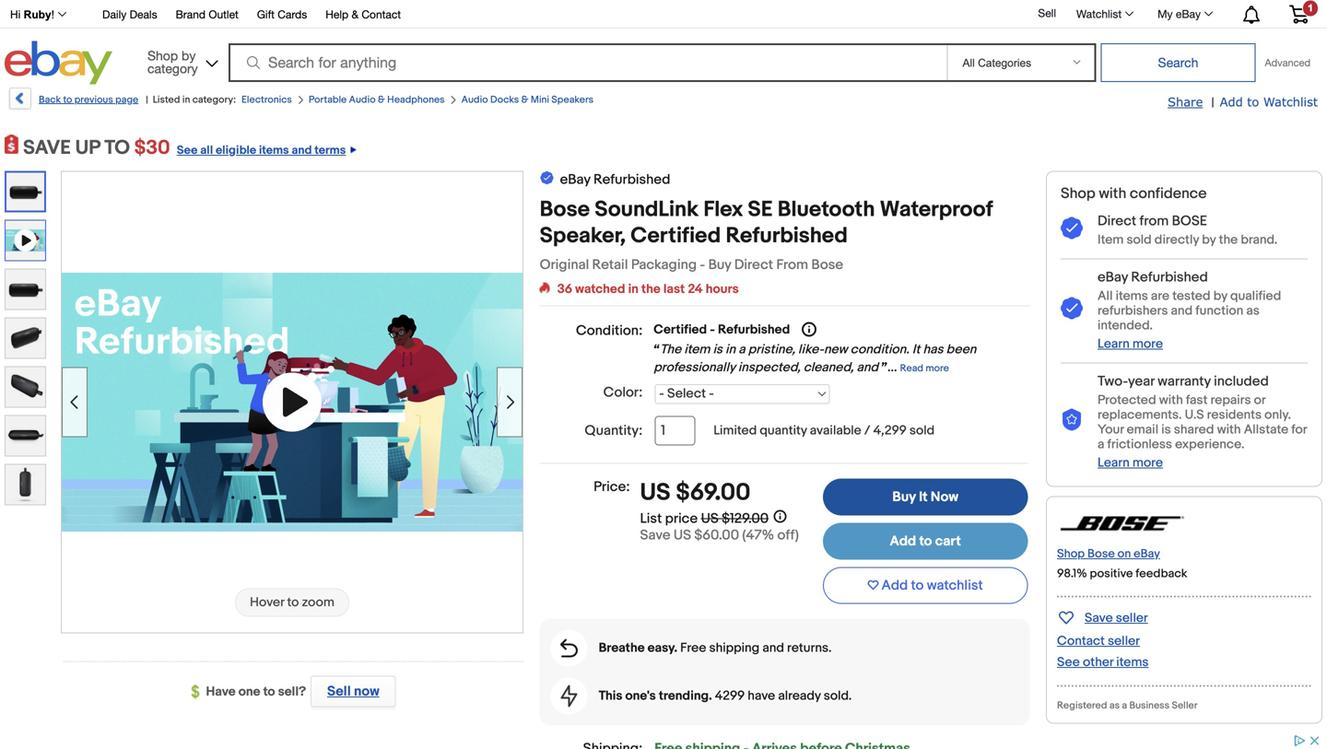 Task type: locate. For each thing, give the bounding box(es) containing it.
as
[[1247, 303, 1260, 319], [1110, 700, 1120, 712]]

2 vertical spatial a
[[1122, 700, 1128, 712]]

save
[[640, 527, 671, 544], [1085, 611, 1113, 626]]

back to previous page link
[[7, 88, 138, 116]]

direct up item
[[1098, 213, 1137, 230]]

learn more link down intended. at the top
[[1098, 336, 1164, 352]]

portable audio & headphones
[[309, 94, 445, 106]]

0 vertical spatial as
[[1247, 303, 1260, 319]]

a
[[739, 342, 746, 358], [1098, 437, 1105, 453], [1122, 700, 1128, 712]]

with details__icon image left this
[[561, 686, 578, 708]]

daily deals link
[[102, 5, 157, 25]]

refurbished up from
[[726, 223, 848, 249]]

us left $60.00
[[674, 527, 692, 544]]

1 vertical spatial in
[[628, 282, 639, 297]]

$30
[[134, 136, 170, 160]]

1 vertical spatial learn
[[1098, 455, 1130, 471]]

audio right portable
[[349, 94, 376, 106]]

items right 'eligible'
[[259, 143, 289, 158]]

add left cart
[[890, 533, 917, 550]]

0 vertical spatial seller
[[1116, 611, 1149, 626]]

it left has
[[913, 342, 920, 358]]

0 vertical spatial by
[[182, 48, 196, 63]]

contact seller link
[[1058, 634, 1140, 649]]

seller down save seller
[[1108, 634, 1140, 649]]

with up item
[[1099, 185, 1127, 203]]

by down brand
[[182, 48, 196, 63]]

to down advanced link
[[1248, 95, 1260, 109]]

1 vertical spatial video 1 of 1 image
[[62, 273, 523, 532]]

as right registered
[[1110, 700, 1120, 712]]

us
[[640, 479, 671, 508], [701, 511, 719, 527], [674, 527, 692, 544]]

have one to sell?
[[206, 685, 306, 700]]

picture 6 of 6 image
[[6, 465, 45, 505]]

in
[[182, 94, 190, 106], [628, 282, 639, 297], [726, 342, 736, 358]]

0 horizontal spatial bose
[[540, 197, 590, 223]]

0 vertical spatial learn more link
[[1098, 336, 1164, 352]]

allstate
[[1244, 422, 1289, 438]]

shop up 98.1%
[[1058, 547, 1085, 561]]

or
[[1254, 393, 1266, 408]]

buy left now
[[893, 489, 916, 506]]

1 vertical spatial sell
[[327, 684, 351, 700]]

in right listed on the top left
[[182, 94, 190, 106]]

add to watchlist link
[[1220, 94, 1318, 111]]

0 vertical spatial a
[[739, 342, 746, 358]]

1 horizontal spatial is
[[1162, 422, 1172, 438]]

1 horizontal spatial &
[[378, 94, 385, 106]]

1 vertical spatial -
[[710, 322, 715, 338]]

and left '"'
[[857, 360, 879, 376]]

1 horizontal spatial buy
[[893, 489, 916, 506]]

a down certified - refurbished
[[739, 342, 746, 358]]

...
[[888, 360, 898, 376]]

learn more link for two-year warranty included
[[1098, 455, 1164, 471]]

pristine,
[[748, 342, 796, 358]]

items right other
[[1117, 655, 1149, 671]]

98.1% positive feedback
[[1058, 567, 1188, 581]]

by down bose
[[1203, 232, 1217, 248]]

1 horizontal spatial in
[[628, 282, 639, 297]]

with details__icon image left your
[[1061, 409, 1083, 432]]

to left the watchlist
[[911, 578, 924, 594]]

2 learn more link from the top
[[1098, 455, 1164, 471]]

have
[[748, 689, 776, 704]]

shop for shop bose on ebay
[[1058, 547, 1085, 561]]

seller
[[1172, 700, 1198, 712]]

mini
[[531, 94, 550, 106]]

the
[[1219, 232, 1238, 248], [642, 282, 661, 297]]

with details__icon image for ebay refurbished
[[1061, 297, 1083, 321]]

page
[[115, 94, 138, 106]]

save us $60.00 (47% off)
[[640, 527, 799, 544]]

headphones
[[387, 94, 445, 106]]

0 horizontal spatial sold
[[910, 423, 935, 439]]

1 vertical spatial by
[[1203, 232, 1217, 248]]

shop by category banner
[[0, 0, 1323, 89]]

1 vertical spatial it
[[919, 489, 928, 506]]

by right tested
[[1214, 288, 1228, 304]]

with details__icon image left "all"
[[1061, 297, 1083, 321]]

direct left from
[[735, 257, 774, 273]]

in down certified - refurbished
[[726, 342, 736, 358]]

buy up hours
[[709, 257, 732, 273]]

us $69.00 main content
[[540, 170, 1030, 750]]

condition:
[[576, 323, 643, 339]]

buy it now
[[893, 489, 959, 506]]

0 horizontal spatial save
[[640, 527, 671, 544]]

none submit inside shop by category banner
[[1101, 43, 1256, 82]]

0 horizontal spatial -
[[700, 257, 706, 273]]

with details__icon image left the breathe
[[561, 639, 578, 658]]

to right the back at the top of the page
[[63, 94, 72, 106]]

see left other
[[1058, 655, 1080, 671]]

refurbishers
[[1098, 303, 1169, 319]]

positive
[[1090, 567, 1134, 581]]

is down certified - refurbished
[[713, 342, 723, 358]]

with down repairs
[[1218, 422, 1242, 438]]

sell left now
[[327, 684, 351, 700]]

refurbished up pristine,
[[718, 322, 790, 338]]

0 vertical spatial see
[[177, 143, 198, 158]]

as right function
[[1247, 303, 1260, 319]]

direct inside the direct from bose item sold directly by the brand.
[[1098, 213, 1137, 230]]

save inside us $69.00 main content
[[640, 527, 671, 544]]

cleaned,
[[804, 360, 854, 376]]

& right help
[[352, 8, 359, 21]]

sell left watchlist link
[[1039, 7, 1057, 19]]

0 vertical spatial -
[[700, 257, 706, 273]]

& left mini
[[522, 94, 529, 106]]

sold inside the direct from bose item sold directly by the brand.
[[1127, 232, 1152, 248]]

2 vertical spatial with
[[1218, 422, 1242, 438]]

shop left confidence
[[1061, 185, 1096, 203]]

1 horizontal spatial bose
[[812, 257, 844, 273]]

1 horizontal spatial see
[[1058, 655, 1080, 671]]

0 horizontal spatial the
[[642, 282, 661, 297]]

0 horizontal spatial as
[[1110, 700, 1120, 712]]

refurbished up are at right
[[1132, 269, 1209, 286]]

0 vertical spatial ebay refurbished
[[560, 171, 671, 188]]

sold inside us $69.00 main content
[[910, 423, 935, 439]]

save
[[23, 136, 71, 160]]

0 horizontal spatial video 1 of 1 image
[[6, 221, 45, 260]]

add
[[1220, 95, 1243, 109], [890, 533, 917, 550], [882, 578, 908, 594]]

quantity:
[[585, 423, 643, 439]]

video 1 of 1 image
[[6, 221, 45, 260], [62, 273, 523, 532]]

shop bose on ebay
[[1058, 547, 1161, 561]]

- up 24
[[700, 257, 706, 273]]

in for listed
[[182, 94, 190, 106]]

1 horizontal spatial sell
[[1039, 7, 1057, 19]]

& left headphones
[[378, 94, 385, 106]]

waterproof
[[880, 197, 993, 223]]

1 learn from the top
[[1098, 336, 1130, 352]]

1 horizontal spatial as
[[1247, 303, 1260, 319]]

ebay refurbished up are at right
[[1098, 269, 1209, 286]]

condition.
[[851, 342, 910, 358]]

certified up 'packaging'
[[631, 223, 721, 249]]

with
[[1099, 185, 1127, 203], [1160, 393, 1184, 408], [1218, 422, 1242, 438]]

a left business
[[1122, 700, 1128, 712]]

1 horizontal spatial watchlist
[[1264, 95, 1318, 109]]

eligible
[[216, 143, 256, 158]]

0 vertical spatial it
[[913, 342, 920, 358]]

shop up listed on the top left
[[147, 48, 178, 63]]

with details__icon image
[[1061, 217, 1083, 240], [1061, 297, 1083, 321], [1061, 409, 1083, 432], [561, 639, 578, 658], [561, 686, 578, 708]]

picture 4 of 6 image
[[6, 367, 45, 407]]

the
[[660, 342, 682, 358]]

portable audio & headphones link
[[309, 94, 445, 106]]

a left frictionless
[[1098, 437, 1105, 453]]

and right are at right
[[1171, 303, 1193, 319]]

more down frictionless
[[1133, 455, 1164, 471]]

0 vertical spatial video 1 of 1 image
[[6, 221, 45, 260]]

the left "last"
[[642, 282, 661, 297]]

1 vertical spatial seller
[[1108, 634, 1140, 649]]

seller inside contact seller see other items
[[1108, 634, 1140, 649]]

0 horizontal spatial audio
[[349, 94, 376, 106]]

it left now
[[919, 489, 928, 506]]

the inside us $69.00 main content
[[642, 282, 661, 297]]

quantity
[[760, 423, 807, 439]]

ebay right text__icon
[[560, 171, 591, 188]]

save inside button
[[1085, 611, 1113, 626]]

0 horizontal spatial in
[[182, 94, 190, 106]]

1 vertical spatial see
[[1058, 655, 1080, 671]]

- up the item
[[710, 322, 715, 338]]

refurbished inside bose soundlink flex se bluetooth waterproof speaker, certified refurbished original retail packaging - buy direct from bose
[[726, 223, 848, 249]]

add right share
[[1220, 95, 1243, 109]]

0 vertical spatial in
[[182, 94, 190, 106]]

save up contact seller link at the right of page
[[1085, 611, 1113, 626]]

price
[[665, 511, 698, 527]]

1 vertical spatial is
[[1162, 422, 1172, 438]]

free
[[681, 641, 707, 656]]

contact right help
[[362, 8, 401, 21]]

with down warranty
[[1160, 393, 1184, 408]]

2 vertical spatial more
[[1133, 455, 1164, 471]]

1 vertical spatial contact
[[1058, 634, 1105, 649]]

save seller
[[1085, 611, 1149, 626]]

0 vertical spatial more
[[1133, 336, 1164, 352]]

has
[[923, 342, 944, 358]]

contact
[[362, 8, 401, 21], [1058, 634, 1105, 649]]

to
[[104, 136, 130, 160]]

with details__icon image for direct from bose
[[1061, 217, 1083, 240]]

0 vertical spatial certified
[[631, 223, 721, 249]]

items
[[259, 143, 289, 158], [1116, 288, 1149, 304], [1117, 655, 1149, 671]]

is right email
[[1162, 422, 1172, 438]]

2 horizontal spatial bose
[[1088, 547, 1115, 561]]

contact up other
[[1058, 634, 1105, 649]]

shop for shop with confidence
[[1061, 185, 1096, 203]]

shop
[[147, 48, 178, 63], [1061, 185, 1096, 203], [1058, 547, 1085, 561]]

1 horizontal spatial a
[[1098, 437, 1105, 453]]

" the item is in a pristine, like-new condition. it has been professionally inspected, cleaned, and
[[654, 342, 977, 376]]

watchlist right 'sell' link
[[1077, 7, 1122, 20]]

1 horizontal spatial direct
[[1098, 213, 1137, 230]]

shared
[[1174, 422, 1215, 438]]

1 horizontal spatial audio
[[462, 94, 488, 106]]

daily deals
[[102, 8, 157, 21]]

fast
[[1186, 393, 1208, 408]]

2 horizontal spatial us
[[701, 511, 719, 527]]

items right "all"
[[1116, 288, 1149, 304]]

advanced
[[1265, 57, 1311, 69]]

1 horizontal spatial save
[[1085, 611, 1113, 626]]

it inside '" the item is in a pristine, like-new condition. it has been professionally inspected, cleaned, and'
[[913, 342, 920, 358]]

advanced link
[[1256, 44, 1320, 81]]

0 horizontal spatial direct
[[735, 257, 774, 273]]

1 vertical spatial save
[[1085, 611, 1113, 626]]

learn more link for ebay refurbished
[[1098, 336, 1164, 352]]

speaker,
[[540, 223, 626, 249]]

qualified
[[1231, 288, 1282, 304]]

seller up contact seller link at the right of page
[[1116, 611, 1149, 626]]

repairs
[[1211, 393, 1252, 408]]

1 horizontal spatial contact
[[1058, 634, 1105, 649]]

more inside " ... read more
[[926, 363, 949, 375]]

a inside two-year warranty included protected with fast repairs or replacements. u.s residents only. your email is shared with allstate for a frictionless experience. learn more
[[1098, 437, 1105, 453]]

0 horizontal spatial ebay refurbished
[[560, 171, 671, 188]]

it
[[913, 342, 920, 358], [919, 489, 928, 506]]

buy
[[709, 257, 732, 273], [893, 489, 916, 506]]

picture 1 of 6 image
[[6, 173, 44, 211]]

a inside '" the item is in a pristine, like-new condition. it has been professionally inspected, cleaned, and'
[[739, 342, 746, 358]]

us $69.00
[[640, 479, 751, 508]]

1 horizontal spatial ebay refurbished
[[1098, 269, 1209, 286]]

to for watchlist
[[911, 578, 924, 594]]

| right share button
[[1212, 95, 1215, 111]]

us down $69.00
[[701, 511, 719, 527]]

ebay
[[1176, 7, 1201, 20], [560, 171, 591, 188], [1098, 269, 1129, 286], [1134, 547, 1161, 561]]

1 vertical spatial the
[[642, 282, 661, 297]]

items inside see all eligible items and terms "link"
[[259, 143, 289, 158]]

shipping
[[710, 641, 760, 656]]

to inside the share | add to watchlist
[[1248, 95, 1260, 109]]

the left brand.
[[1219, 232, 1238, 248]]

0 vertical spatial shop
[[147, 48, 178, 63]]

0 horizontal spatial buy
[[709, 257, 732, 273]]

see inside "link"
[[177, 143, 198, 158]]

to
[[63, 94, 72, 106], [1248, 95, 1260, 109], [920, 533, 933, 550], [911, 578, 924, 594], [263, 685, 275, 700]]

| left listed on the top left
[[146, 94, 148, 106]]

more down intended. at the top
[[1133, 336, 1164, 352]]

0 horizontal spatial sell
[[327, 684, 351, 700]]

0 vertical spatial bose
[[540, 197, 590, 223]]

0 vertical spatial sold
[[1127, 232, 1152, 248]]

seller for contact
[[1108, 634, 1140, 649]]

certified up the
[[654, 322, 707, 338]]

2 horizontal spatial in
[[726, 342, 736, 358]]

0 horizontal spatial is
[[713, 342, 723, 358]]

1 vertical spatial add
[[890, 533, 917, 550]]

more down has
[[926, 363, 949, 375]]

sell link
[[1030, 7, 1065, 19]]

0 vertical spatial save
[[640, 527, 671, 544]]

sell inside the account navigation
[[1039, 7, 1057, 19]]

in right watched
[[628, 282, 639, 297]]

now
[[931, 489, 959, 506]]

0 horizontal spatial a
[[739, 342, 746, 358]]

sold right 4,299 at right
[[910, 423, 935, 439]]

0 vertical spatial contact
[[362, 8, 401, 21]]

residents
[[1207, 407, 1262, 423]]

registered as a business seller
[[1058, 700, 1198, 712]]

0 vertical spatial watchlist
[[1077, 7, 1122, 20]]

1 vertical spatial direct
[[735, 257, 774, 273]]

watchlist inside the account navigation
[[1077, 7, 1122, 20]]

None submit
[[1101, 43, 1256, 82]]

picture 5 of 6 image
[[6, 416, 45, 456]]

2 learn from the top
[[1098, 455, 1130, 471]]

account navigation
[[0, 0, 1323, 29]]

shop inside shop by category
[[147, 48, 178, 63]]

by inside all items are tested by qualified refurbishers and function as intended.
[[1214, 288, 1228, 304]]

with details__icon image left item
[[1061, 217, 1083, 240]]

ebay refurbished up soundlink
[[560, 171, 671, 188]]

2 vertical spatial shop
[[1058, 547, 1085, 561]]

36
[[557, 282, 573, 297]]

0 vertical spatial the
[[1219, 232, 1238, 248]]

learn
[[1098, 336, 1130, 352], [1098, 455, 1130, 471]]

0 horizontal spatial |
[[146, 94, 148, 106]]

24
[[688, 282, 703, 297]]

2 horizontal spatial &
[[522, 94, 529, 106]]

2 vertical spatial by
[[1214, 288, 1228, 304]]

the inside the direct from bose item sold directly by the brand.
[[1219, 232, 1238, 248]]

1 vertical spatial learn more link
[[1098, 455, 1164, 471]]

0 vertical spatial sell
[[1039, 7, 1057, 19]]

learn down intended. at the top
[[1098, 336, 1130, 352]]

1 vertical spatial buy
[[893, 489, 916, 506]]

see left all
[[177, 143, 198, 158]]

1 learn more link from the top
[[1098, 336, 1164, 352]]

hi
[[10, 8, 21, 21]]

save down us $69.00
[[640, 527, 671, 544]]

1 horizontal spatial video 1 of 1 image
[[62, 273, 523, 532]]

bose right from
[[812, 257, 844, 273]]

refurbished up soundlink
[[594, 171, 671, 188]]

1 vertical spatial more
[[926, 363, 949, 375]]

& for audio
[[522, 94, 529, 106]]

watchlist down advanced link
[[1264, 95, 1318, 109]]

0 vertical spatial is
[[713, 342, 723, 358]]

1 vertical spatial shop
[[1061, 185, 1096, 203]]

| inside the share | add to watchlist
[[1212, 95, 1215, 111]]

add down add to cart link
[[882, 578, 908, 594]]

| listed in category:
[[146, 94, 236, 106]]

dollar sign image
[[191, 685, 206, 700]]

frictionless
[[1108, 437, 1173, 453]]

0 horizontal spatial watchlist
[[1077, 7, 1122, 20]]

&
[[352, 8, 359, 21], [378, 94, 385, 106], [522, 94, 529, 106]]

to inside button
[[911, 578, 924, 594]]

1 vertical spatial watchlist
[[1264, 95, 1318, 109]]

ebay right my
[[1176, 7, 1201, 20]]

more information - about this item condition image
[[802, 322, 817, 337]]

1 horizontal spatial sold
[[1127, 232, 1152, 248]]

and left terms
[[292, 143, 312, 158]]

in inside '" the item is in a pristine, like-new condition. it has been professionally inspected, cleaned, and'
[[726, 342, 736, 358]]

audio left docks
[[462, 94, 488, 106]]

2 vertical spatial bose
[[1088, 547, 1115, 561]]

1 vertical spatial ebay refurbished
[[1098, 269, 1209, 286]]

learn down frictionless
[[1098, 455, 1130, 471]]

learn more link down frictionless
[[1098, 455, 1164, 471]]

us up "list"
[[640, 479, 671, 508]]

1 vertical spatial sold
[[910, 423, 935, 439]]

like-
[[798, 342, 824, 358]]

add inside button
[[882, 578, 908, 594]]

0 vertical spatial add
[[1220, 95, 1243, 109]]

with details__icon image for breathe easy.
[[561, 639, 578, 658]]

certified inside bose soundlink flex se bluetooth waterproof speaker, certified refurbished original retail packaging - buy direct from bose
[[631, 223, 721, 249]]

bose up 'positive' in the bottom of the page
[[1088, 547, 1115, 561]]

one
[[239, 685, 260, 700]]

already
[[778, 689, 821, 704]]

to left cart
[[920, 533, 933, 550]]

gift
[[257, 8, 275, 21]]

1 vertical spatial items
[[1116, 288, 1149, 304]]

seller inside button
[[1116, 611, 1149, 626]]

0 vertical spatial direct
[[1098, 213, 1137, 230]]

bose down text__icon
[[540, 197, 590, 223]]

1 vertical spatial with
[[1160, 393, 1184, 408]]

direct
[[1098, 213, 1137, 230], [735, 257, 774, 273]]

sold down from
[[1127, 232, 1152, 248]]

1 vertical spatial as
[[1110, 700, 1120, 712]]

with details__icon image for two-year warranty included
[[1061, 409, 1083, 432]]

ebay inside us $69.00 main content
[[560, 171, 591, 188]]



Task type: vqa. For each thing, say whether or not it's contained in the screenshot.
Building for Building Toys & Blocks
no



Task type: describe. For each thing, give the bounding box(es) containing it.
off)
[[778, 527, 799, 544]]

help
[[326, 8, 349, 21]]

my
[[1158, 7, 1173, 20]]

sell?
[[278, 685, 306, 700]]

& inside 'link'
[[352, 8, 359, 21]]

shop by category
[[147, 48, 198, 76]]

1 horizontal spatial us
[[674, 527, 692, 544]]

packaging
[[631, 257, 697, 273]]

listed
[[153, 94, 180, 106]]

gift cards link
[[257, 5, 307, 25]]

0 vertical spatial with
[[1099, 185, 1127, 203]]

feedback
[[1136, 567, 1188, 581]]

two-year warranty included protected with fast repairs or replacements. u.s residents only. your email is shared with allstate for a frictionless experience. learn more
[[1098, 373, 1307, 471]]

0 horizontal spatial us
[[640, 479, 671, 508]]

by inside shop by category
[[182, 48, 196, 63]]

item
[[684, 342, 710, 358]]

to for cart
[[920, 533, 933, 550]]

shop by category button
[[139, 41, 222, 81]]

list
[[640, 511, 662, 527]]

add for add to watchlist
[[882, 578, 908, 594]]

speakers
[[552, 94, 594, 106]]

back to previous page
[[39, 94, 138, 106]]

bose soundlink flex se bluetooth waterproof speaker, certified refurbished original retail packaging - buy direct from bose
[[540, 197, 993, 273]]

save for save us $60.00 (47% off)
[[640, 527, 671, 544]]

outlet
[[209, 8, 239, 21]]

sell for sell
[[1039, 7, 1057, 19]]

1
[[1308, 2, 1314, 14]]

are
[[1151, 288, 1170, 304]]

certified - refurbished
[[654, 322, 790, 338]]

buy inside buy it now link
[[893, 489, 916, 506]]

contact inside 'link'
[[362, 8, 401, 21]]

for
[[1292, 422, 1307, 438]]

!
[[51, 8, 54, 21]]

tested
[[1173, 288, 1211, 304]]

help & contact
[[326, 8, 401, 21]]

sell for sell now
[[327, 684, 351, 700]]

protected
[[1098, 393, 1157, 408]]

share button
[[1168, 94, 1204, 111]]

breathe easy. free shipping and returns.
[[599, 641, 832, 656]]

in for watched
[[628, 282, 639, 297]]

and left returns.
[[763, 641, 785, 656]]

item
[[1098, 232, 1124, 248]]

bose
[[1172, 213, 1208, 230]]

last
[[664, 282, 685, 297]]

shop for shop by category
[[147, 48, 178, 63]]

& for portable
[[378, 94, 385, 106]]

is inside '" the item is in a pristine, like-new condition. it has been professionally inspected, cleaned, and'
[[713, 342, 723, 358]]

items inside all items are tested by qualified refurbishers and function as intended.
[[1116, 288, 1149, 304]]

buy inside bose soundlink flex se bluetooth waterproof speaker, certified refurbished original retail packaging - buy direct from bose
[[709, 257, 732, 273]]

watchlist inside the share | add to watchlist
[[1264, 95, 1318, 109]]

with details__icon image for this one's trending.
[[561, 686, 578, 708]]

and inside all items are tested by qualified refurbishers and function as intended.
[[1171, 303, 1193, 319]]

$69.00
[[676, 479, 751, 508]]

two-
[[1098, 373, 1128, 390]]

new
[[824, 342, 848, 358]]

direct inside bose soundlink flex se bluetooth waterproof speaker, certified refurbished original retail packaging - buy direct from bose
[[735, 257, 774, 273]]

contact inside contact seller see other items
[[1058, 634, 1105, 649]]

see inside contact seller see other items
[[1058, 655, 1080, 671]]

up
[[75, 136, 100, 160]]

advertisement region
[[1046, 733, 1323, 750]]

is inside two-year warranty included protected with fast repairs or replacements. u.s residents only. your email is shared with allstate for a frictionless experience. learn more
[[1162, 422, 1172, 438]]

gift cards
[[257, 8, 307, 21]]

add for add to cart
[[890, 533, 917, 550]]

seller for save
[[1116, 611, 1149, 626]]

email
[[1127, 422, 1159, 438]]

brand outlet link
[[176, 5, 239, 25]]

easy.
[[648, 641, 678, 656]]

hi ruby !
[[10, 8, 54, 21]]

professionally
[[654, 360, 736, 376]]

text__icon image
[[540, 170, 555, 188]]

list price us $129.00
[[640, 511, 769, 527]]

save up to $30
[[23, 136, 170, 160]]

2 horizontal spatial a
[[1122, 700, 1128, 712]]

1 horizontal spatial -
[[710, 322, 715, 338]]

to for previous
[[63, 94, 72, 106]]

to right one
[[263, 685, 275, 700]]

audio docks & mini speakers
[[462, 94, 594, 106]]

ebay refurbished inside us $69.00 main content
[[560, 171, 671, 188]]

picture 2 of 6 image
[[6, 270, 45, 309]]

all items are tested by qualified refurbishers and function as intended.
[[1098, 288, 1282, 334]]

2 audio from the left
[[462, 94, 488, 106]]

sell now link
[[306, 676, 396, 708]]

and inside see all eligible items and terms "link"
[[292, 143, 312, 158]]

4,299
[[874, 423, 907, 439]]

save for save seller
[[1085, 611, 1113, 626]]

add to watchlist
[[882, 578, 984, 594]]

picture 3 of 6 image
[[6, 319, 45, 358]]

- inside bose soundlink flex se bluetooth waterproof speaker, certified refurbished original retail packaging - buy direct from bose
[[700, 257, 706, 273]]

learn inside two-year warranty included protected with fast repairs or replacements. u.s residents only. your email is shared with allstate for a frictionless experience. learn more
[[1098, 455, 1130, 471]]

all
[[200, 143, 213, 158]]

terms
[[315, 143, 346, 158]]

other
[[1083, 655, 1114, 671]]

1 audio from the left
[[349, 94, 376, 106]]

items inside contact seller see other items
[[1117, 655, 1149, 671]]

add inside the share | add to watchlist
[[1220, 95, 1243, 109]]

as inside all items are tested by qualified refurbishers and function as intended.
[[1247, 303, 1260, 319]]

from
[[777, 257, 809, 273]]

watched
[[575, 282, 626, 297]]

deals
[[130, 8, 157, 21]]

more inside two-year warranty included protected with fast repairs or replacements. u.s residents only. your email is shared with allstate for a frictionless experience. learn more
[[1133, 455, 1164, 471]]

portable
[[309, 94, 347, 106]]

(47%
[[743, 527, 775, 544]]

all
[[1098, 288, 1113, 304]]

limited quantity available / 4,299 sold
[[714, 423, 935, 439]]

1 link
[[1279, 0, 1320, 27]]

daily
[[102, 8, 127, 21]]

ebay up "all"
[[1098, 269, 1129, 286]]

contact seller see other items
[[1058, 634, 1149, 671]]

breathe
[[599, 641, 645, 656]]

only.
[[1265, 407, 1292, 423]]

business
[[1130, 700, 1170, 712]]

add to cart link
[[823, 523, 1028, 560]]

Search for anything text field
[[231, 45, 944, 80]]

brand.
[[1241, 232, 1278, 248]]

save seller button
[[1058, 607, 1149, 628]]

1 vertical spatial certified
[[654, 322, 707, 338]]

sold.
[[824, 689, 852, 704]]

soundlink
[[595, 197, 699, 223]]

Quantity: text field
[[655, 416, 695, 446]]

2 horizontal spatial with
[[1218, 422, 1242, 438]]

buy it now link
[[823, 479, 1028, 516]]

flex
[[704, 197, 743, 223]]

experience.
[[1176, 437, 1245, 453]]

by inside the direct from bose item sold directly by the brand.
[[1203, 232, 1217, 248]]

brand
[[176, 8, 206, 21]]

4299
[[715, 689, 745, 704]]

see other items link
[[1058, 655, 1149, 671]]

and inside '" the item is in a pristine, like-new condition. it has been professionally inspected, cleaned, and'
[[857, 360, 879, 376]]

1 horizontal spatial with
[[1160, 393, 1184, 408]]

read more link
[[900, 360, 949, 376]]

ebay inside the account navigation
[[1176, 7, 1201, 20]]

1 vertical spatial bose
[[812, 257, 844, 273]]

add to cart
[[890, 533, 961, 550]]

original
[[540, 257, 589, 273]]

ebay right "on"
[[1134, 547, 1161, 561]]

your
[[1098, 422, 1124, 438]]



